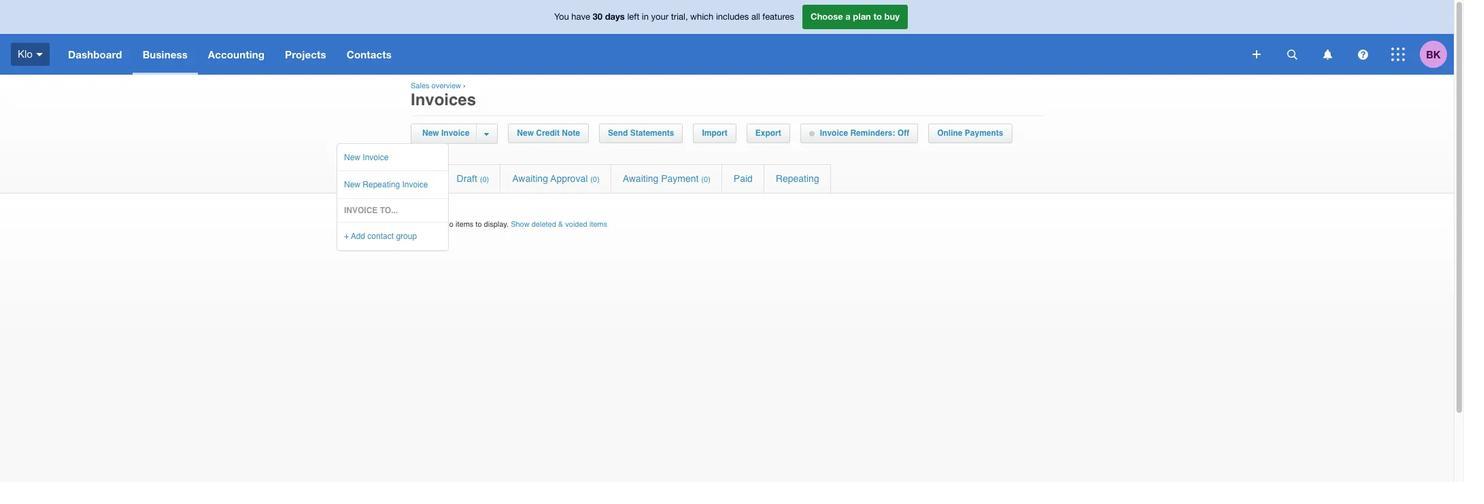 Task type: describe. For each thing, give the bounding box(es) containing it.
contacts
[[347, 48, 392, 61]]

plan
[[853, 11, 871, 22]]

(0) for awaiting approval
[[591, 176, 600, 184]]

there
[[411, 220, 430, 229]]

no
[[445, 220, 454, 229]]

export link
[[747, 124, 790, 143]]

online payments
[[938, 129, 1004, 138]]

awaiting payment (0)
[[623, 173, 711, 184]]

dashboard link
[[58, 34, 132, 75]]

bk
[[1427, 48, 1441, 60]]

draft (0)
[[457, 173, 489, 184]]

invoice inside the 'invoice reminders:                                  off' link
[[820, 129, 848, 138]]

you have 30 days left in your trial, which includes all features
[[554, 11, 795, 22]]

invoice inside new repeating invoice link
[[402, 181, 428, 190]]

0 vertical spatial to
[[874, 11, 882, 22]]

new credit note link
[[509, 124, 588, 143]]

2 horizontal spatial svg image
[[1323, 49, 1332, 60]]

new repeating invoice
[[344, 181, 428, 190]]

choose
[[811, 11, 843, 22]]

there are no items to display. show deleted & voided items
[[411, 220, 608, 229]]

statements
[[630, 129, 674, 138]]

your
[[651, 12, 669, 22]]

new down invoices
[[422, 129, 439, 138]]

to...
[[380, 206, 398, 215]]

1 vertical spatial to
[[476, 220, 482, 229]]

new credit note
[[517, 129, 580, 138]]

you
[[554, 12, 569, 22]]

group
[[396, 232, 417, 242]]

invoice reminders:                                  off
[[820, 129, 910, 138]]

2 items from the left
[[590, 220, 608, 229]]

all
[[752, 12, 760, 22]]

voided
[[565, 220, 588, 229]]

choose a plan to buy
[[811, 11, 900, 22]]

send
[[608, 129, 628, 138]]

import link
[[694, 124, 736, 143]]

&
[[558, 220, 563, 229]]

new left credit
[[517, 129, 534, 138]]

have
[[572, 12, 590, 22]]

off
[[898, 129, 910, 138]]

projects button
[[275, 34, 337, 75]]

30
[[593, 11, 603, 22]]

2 horizontal spatial svg image
[[1392, 48, 1405, 61]]

paid link
[[722, 165, 764, 193]]

draft
[[457, 173, 477, 184]]

send statements
[[608, 129, 674, 138]]

payment
[[661, 173, 699, 184]]

klo button
[[0, 34, 58, 75]]

sales overview › invoices
[[411, 82, 476, 110]]

display.
[[484, 220, 509, 229]]

klo
[[18, 48, 33, 60]]

bk button
[[1420, 34, 1454, 75]]

1 horizontal spatial repeating
[[776, 173, 820, 184]]

accounting button
[[198, 34, 275, 75]]

invoice
[[344, 206, 378, 215]]

overview
[[432, 82, 461, 90]]

includes
[[716, 12, 749, 22]]

projects
[[285, 48, 326, 61]]

repeating link
[[765, 165, 831, 193]]

show
[[511, 220, 530, 229]]

(0) for awaiting payment
[[702, 176, 711, 184]]

deleted
[[532, 220, 556, 229]]

new up the invoice
[[344, 181, 361, 190]]

1 horizontal spatial svg image
[[1358, 49, 1368, 60]]



Task type: locate. For each thing, give the bounding box(es) containing it.
sales
[[411, 82, 430, 90]]

online
[[938, 129, 963, 138]]

a
[[846, 11, 851, 22]]

new up new repeating invoice
[[344, 153, 361, 163]]

0 vertical spatial new invoice link
[[419, 124, 476, 143]]

1 items from the left
[[456, 220, 474, 229]]

sales overview link
[[411, 82, 461, 90]]

0 horizontal spatial items
[[456, 220, 474, 229]]

in
[[642, 12, 649, 22]]

reminders:
[[851, 129, 896, 138]]

repeating
[[776, 173, 820, 184], [363, 181, 400, 190]]

new
[[422, 129, 439, 138], [517, 129, 534, 138], [344, 153, 361, 163], [344, 181, 361, 190]]

awaiting approval (0)
[[512, 173, 600, 184]]

add
[[351, 232, 365, 242]]

1 horizontal spatial items
[[590, 220, 608, 229]]

send statements link
[[600, 124, 683, 143]]

contacts button
[[337, 34, 402, 75]]

invoices
[[411, 90, 476, 110]]

new invoice link
[[419, 124, 476, 143], [337, 144, 476, 171]]

1 horizontal spatial (0)
[[591, 176, 600, 184]]

awaiting left payment
[[623, 173, 659, 184]]

approval
[[551, 173, 588, 184]]

to
[[874, 11, 882, 22], [476, 220, 482, 229]]

paid
[[734, 173, 753, 184]]

invoice reminders:                                  off link
[[801, 124, 918, 143]]

navigation
[[58, 34, 1244, 75]]

invoice to...
[[344, 206, 398, 215]]

invoice
[[441, 129, 470, 138], [820, 129, 848, 138], [363, 153, 389, 163], [402, 181, 428, 190]]

days
[[605, 11, 625, 22]]

business
[[143, 48, 188, 61]]

1 horizontal spatial svg image
[[1253, 50, 1261, 59]]

items
[[456, 220, 474, 229], [590, 220, 608, 229]]

0 vertical spatial new invoice
[[422, 129, 470, 138]]

trial,
[[671, 12, 688, 22]]

new invoice for top new invoice link
[[422, 129, 470, 138]]

to left display. on the top left of page
[[476, 220, 482, 229]]

›
[[463, 82, 466, 90]]

(0) right approval
[[591, 176, 600, 184]]

navigation containing dashboard
[[58, 34, 1244, 75]]

+
[[344, 232, 349, 242]]

1 horizontal spatial new invoice
[[422, 129, 470, 138]]

features
[[763, 12, 795, 22]]

buy
[[885, 11, 900, 22]]

1 vertical spatial new invoice link
[[337, 144, 476, 171]]

new invoice down invoices
[[422, 129, 470, 138]]

credit
[[536, 129, 560, 138]]

+ add contact group link
[[337, 223, 476, 250]]

contact
[[368, 232, 394, 242]]

0 horizontal spatial new invoice
[[344, 153, 389, 163]]

import
[[702, 129, 728, 138]]

note
[[562, 129, 580, 138]]

awaiting for awaiting approval
[[512, 173, 548, 184]]

(0) inside draft (0)
[[480, 176, 489, 184]]

0 horizontal spatial awaiting
[[512, 173, 548, 184]]

svg image inside klo "popup button"
[[36, 53, 43, 56]]

(0) inside awaiting payment (0)
[[702, 176, 711, 184]]

1 (0) from the left
[[480, 176, 489, 184]]

repeating up to...
[[363, 181, 400, 190]]

svg image
[[1392, 48, 1405, 61], [1287, 49, 1298, 60], [1358, 49, 1368, 60]]

export
[[756, 129, 781, 138]]

0 horizontal spatial to
[[476, 220, 482, 229]]

+ add contact group
[[344, 232, 417, 242]]

awaiting left approval
[[512, 173, 548, 184]]

new invoice up new repeating invoice
[[344, 153, 389, 163]]

2 (0) from the left
[[591, 176, 600, 184]]

new repeating invoice link
[[337, 172, 476, 198]]

which
[[691, 12, 714, 22]]

0 horizontal spatial svg image
[[36, 53, 43, 56]]

business button
[[132, 34, 198, 75]]

(0) inside 'awaiting approval (0)'
[[591, 176, 600, 184]]

1 horizontal spatial awaiting
[[623, 173, 659, 184]]

new invoice link down invoices
[[419, 124, 476, 143]]

dashboard
[[68, 48, 122, 61]]

payments
[[965, 129, 1004, 138]]

0 horizontal spatial (0)
[[480, 176, 489, 184]]

2 awaiting from the left
[[623, 173, 659, 184]]

new invoice
[[422, 129, 470, 138], [344, 153, 389, 163]]

left
[[628, 12, 640, 22]]

repeating down export link
[[776, 173, 820, 184]]

svg image
[[1323, 49, 1332, 60], [1253, 50, 1261, 59], [36, 53, 43, 56]]

banner containing bk
[[0, 0, 1454, 75]]

awaiting
[[512, 173, 548, 184], [623, 173, 659, 184]]

online payments link
[[929, 124, 1012, 143]]

awaiting for awaiting payment
[[623, 173, 659, 184]]

(0) right draft on the left top of page
[[480, 176, 489, 184]]

1 horizontal spatial to
[[874, 11, 882, 22]]

banner
[[0, 0, 1454, 75]]

1 awaiting from the left
[[512, 173, 548, 184]]

(0) right payment
[[702, 176, 711, 184]]

new invoice link up new repeating invoice link at top
[[337, 144, 476, 171]]

show deleted & voided items link
[[511, 220, 608, 229]]

2 horizontal spatial (0)
[[702, 176, 711, 184]]

to left buy on the top right of the page
[[874, 11, 882, 22]]

are
[[433, 220, 443, 229]]

(0)
[[480, 176, 489, 184], [591, 176, 600, 184], [702, 176, 711, 184]]

1 vertical spatial new invoice
[[344, 153, 389, 163]]

all
[[423, 173, 434, 184]]

items right 'voided'
[[590, 220, 608, 229]]

accounting
[[208, 48, 265, 61]]

0 horizontal spatial svg image
[[1287, 49, 1298, 60]]

items right no
[[456, 220, 474, 229]]

0 horizontal spatial repeating
[[363, 181, 400, 190]]

new invoice for bottommost new invoice link
[[344, 153, 389, 163]]

3 (0) from the left
[[702, 176, 711, 184]]

all link
[[412, 165, 445, 193]]



Task type: vqa. For each thing, say whether or not it's contained in the screenshot.
31 related to Jan
no



